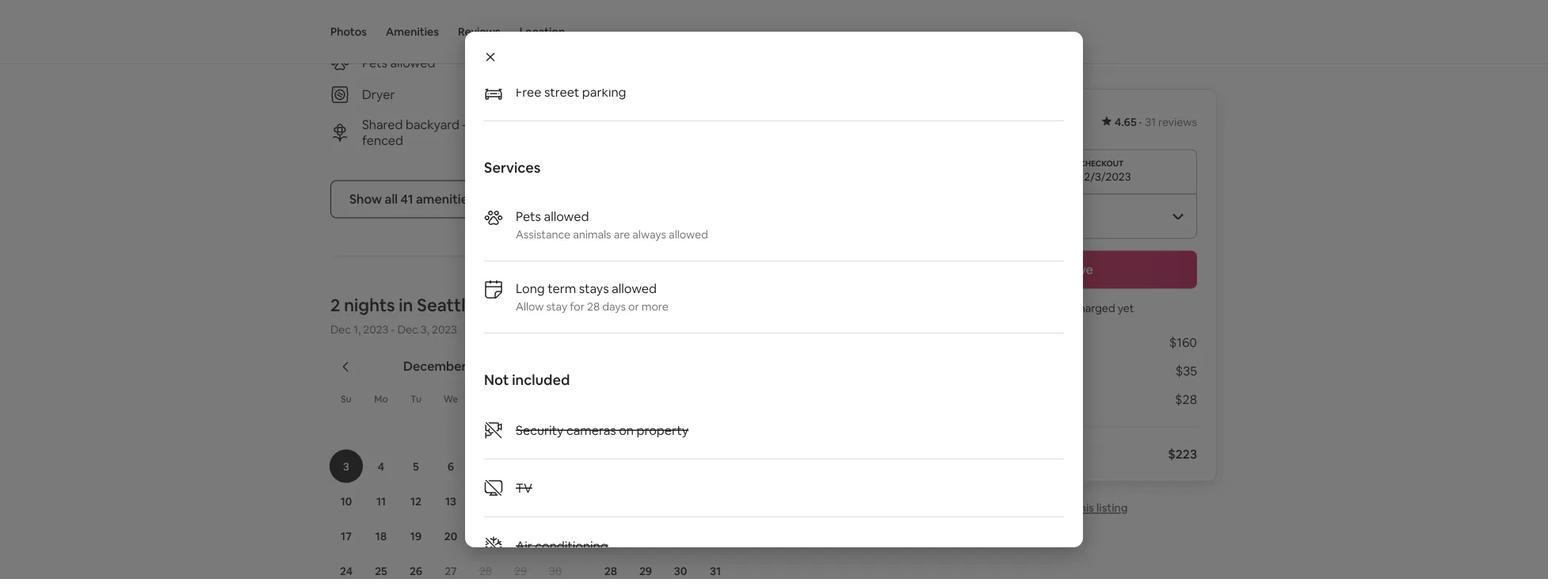 Task type: locate. For each thing, give the bounding box(es) containing it.
location button
[[520, 0, 565, 63]]

10 button down the 3, wednesday, january 2024. available. select as check-in date. button
[[698, 450, 733, 483]]

12 button down 5, friday, january 2024. available. select as check-in date. button
[[768, 450, 803, 483]]

0 horizontal spatial pets
[[362, 55, 388, 71]]

location
[[520, 25, 565, 39]]

8
[[517, 459, 524, 474], [643, 459, 649, 474]]

0 horizontal spatial 9 button
[[538, 450, 573, 483]]

29 button left 31 button on the left of the page
[[629, 554, 663, 579]]

amenities button
[[386, 0, 439, 63]]

free street parking up patio or balcony
[[627, 23, 738, 39]]

28 right for
[[587, 300, 600, 314]]

1 horizontal spatial 7 button
[[594, 450, 629, 483]]

1 8 from the left
[[517, 459, 524, 474]]

pets up assistance
[[516, 208, 541, 224]]

7 down security cameras on property on the bottom of page
[[608, 459, 614, 474]]

2 horizontal spatial 2023
[[469, 358, 499, 375]]

10 up 17
[[341, 494, 352, 508]]

1 21 button from the left
[[468, 520, 503, 553]]

2 for 1st 2 button from right
[[678, 424, 684, 439]]

photos button
[[331, 0, 367, 63]]

22
[[514, 529, 527, 543]]

30
[[549, 564, 562, 578], [674, 564, 687, 578]]

1 7 button from the left
[[468, 450, 503, 483]]

21 button down 14 'button'
[[468, 520, 503, 553]]

dec right "-"
[[398, 322, 418, 336]]

0 horizontal spatial 11
[[376, 494, 386, 508]]

dec left 1,
[[331, 322, 351, 336]]

0 horizontal spatial 1 button
[[503, 415, 538, 448]]

1 horizontal spatial 21
[[606, 529, 617, 543]]

3, wednesday, january 2024. available. select as check-in date. button
[[699, 415, 732, 448]]

11 for leftmost 11 button
[[376, 494, 386, 508]]

fully
[[472, 117, 498, 133]]

9 button down property
[[663, 450, 698, 483]]

29 button down air
[[503, 554, 538, 579]]

parking
[[694, 23, 738, 39], [582, 84, 627, 100]]

2023 right 'december'
[[469, 358, 499, 375]]

1 30 from the left
[[549, 564, 562, 578]]

12 down 5, friday, january 2024. available. select as check-in date. button
[[780, 459, 791, 474]]

0 horizontal spatial dec
[[331, 322, 351, 336]]

1 horizontal spatial 9
[[678, 459, 684, 474]]

amenities
[[416, 191, 475, 207]]

7 button down security cameras on property on the bottom of page
[[594, 450, 629, 483]]

0 horizontal spatial free
[[516, 84, 542, 100]]

1 horizontal spatial 30 button
[[663, 554, 698, 579]]

29 left 31 button on the left of the page
[[640, 564, 652, 578]]

21 right "23"
[[606, 529, 617, 543]]

25
[[375, 564, 387, 578]]

long term stays allowed allow stay for 28 days or more
[[516, 280, 669, 314]]

not
[[484, 371, 509, 390]]

all
[[385, 191, 398, 207]]

reviews
[[1159, 115, 1198, 129]]

2 left nights
[[331, 294, 340, 317]]

dec
[[331, 322, 351, 336], [398, 322, 418, 336]]

what this place offers dialog
[[465, 0, 1084, 575]]

1 9 from the left
[[552, 459, 559, 474]]

parking left patio
[[582, 84, 627, 100]]

1 horizontal spatial 13 button
[[803, 450, 838, 483]]

13 down 6, saturday, january 2024. available. select as check-in date. button
[[815, 459, 826, 474]]

0 horizontal spatial 12
[[411, 494, 422, 508]]

1 horizontal spatial 1
[[644, 424, 648, 439]]

3
[[343, 459, 350, 474]]

21 for 1st 21 button from right
[[606, 529, 617, 543]]

1 vertical spatial free
[[516, 84, 542, 100]]

0 horizontal spatial 2
[[331, 294, 340, 317]]

30 for second 30 button from left
[[674, 564, 687, 578]]

1 vertical spatial 12 button
[[399, 485, 434, 518]]

always
[[633, 227, 667, 242]]

10 button
[[698, 450, 733, 483], [329, 485, 364, 518]]

0 horizontal spatial 21
[[480, 529, 491, 543]]

0 horizontal spatial 2023
[[363, 322, 389, 336]]

1 horizontal spatial 8 button
[[629, 450, 663, 483]]

0 horizontal spatial parking
[[582, 84, 627, 100]]

0 horizontal spatial 21 button
[[468, 520, 503, 553]]

8 down property
[[643, 459, 649, 474]]

30 left 31 button on the left of the page
[[674, 564, 687, 578]]

0 vertical spatial 31
[[1146, 115, 1156, 129]]

2 horizontal spatial 2
[[678, 424, 684, 439]]

17 button
[[329, 520, 364, 553]]

2 left the 3, wednesday, january 2024. available. select as check-in date. button
[[678, 424, 684, 439]]

0 horizontal spatial 28 button
[[468, 554, 503, 579]]

0 horizontal spatial 1
[[518, 424, 523, 439]]

1 horizontal spatial 9 button
[[663, 450, 698, 483]]

1 vertical spatial 12
[[411, 494, 422, 508]]

7 button up 14 'button'
[[468, 450, 503, 483]]

free up patio
[[627, 23, 653, 39]]

29 down air
[[514, 564, 527, 578]]

allowed inside long term stays allowed allow stay for 28 days or more
[[612, 280, 657, 296]]

13 button
[[803, 450, 838, 483], [434, 485, 468, 518]]

13 button down 6, saturday, january 2024. available. select as check-in date. button
[[803, 450, 838, 483]]

1 vertical spatial 13 button
[[434, 485, 468, 518]]

10 for top 10 button
[[710, 459, 722, 474]]

1 horizontal spatial 8
[[643, 459, 649, 474]]

or inside long term stays allowed allow stay for 28 days or more
[[629, 300, 639, 314]]

9
[[552, 459, 559, 474], [678, 459, 684, 474]]

0 horizontal spatial 29 button
[[503, 554, 538, 579]]

2 30 from the left
[[674, 564, 687, 578]]

1 8 button from the left
[[503, 450, 538, 483]]

28
[[587, 300, 600, 314], [480, 564, 492, 578], [605, 564, 618, 578]]

12 button
[[768, 450, 803, 483], [399, 485, 434, 518]]

31
[[1146, 115, 1156, 129], [710, 564, 721, 578]]

1 horizontal spatial 2023
[[432, 322, 457, 336]]

0 horizontal spatial or
[[629, 300, 639, 314]]

10
[[710, 459, 722, 474], [341, 494, 352, 508]]

6 button
[[434, 450, 468, 483]]

10 button up 17
[[329, 485, 364, 518]]

0 horizontal spatial 7
[[483, 459, 489, 474]]

street inside what this place offers dialog
[[544, 84, 580, 100]]

0 vertical spatial street
[[656, 23, 691, 39]]

street
[[656, 23, 691, 39], [544, 84, 580, 100]]

1 horizontal spatial 28
[[587, 300, 600, 314]]

8 button up 15 button
[[503, 450, 538, 483]]

yet
[[1118, 302, 1135, 316]]

security
[[516, 422, 564, 438]]

2 button down included
[[538, 415, 573, 448]]

1 horizontal spatial 11
[[746, 459, 755, 474]]

stays
[[579, 280, 609, 296]]

2 1 from the left
[[644, 424, 648, 439]]

0 horizontal spatial 13
[[445, 494, 457, 508]]

22 button
[[503, 520, 538, 553]]

0 horizontal spatial free street parking
[[516, 84, 627, 100]]

8 button down property
[[629, 450, 663, 483]]

0 horizontal spatial 10 button
[[329, 485, 364, 518]]

free down location button
[[516, 84, 542, 100]]

1 29 button from the left
[[503, 554, 538, 579]]

1 2 button from the left
[[538, 415, 573, 448]]

patio
[[627, 86, 657, 103]]

0 horizontal spatial 8
[[517, 459, 524, 474]]

1 horizontal spatial 13
[[815, 459, 826, 474]]

1 down not included
[[518, 424, 523, 439]]

nights
[[344, 294, 395, 317]]

28 button right 27
[[468, 554, 503, 579]]

1 right on
[[644, 424, 648, 439]]

2023
[[363, 322, 389, 336], [432, 322, 457, 336], [469, 358, 499, 375]]

1 vertical spatial 10 button
[[329, 485, 364, 518]]

19 button
[[399, 520, 434, 553]]

2 9 from the left
[[678, 459, 684, 474]]

41
[[401, 191, 413, 207]]

7
[[483, 459, 489, 474], [608, 459, 614, 474]]

2 horizontal spatial 28
[[605, 564, 618, 578]]

21 button right "23"
[[594, 520, 629, 553]]

2 21 from the left
[[606, 529, 617, 543]]

1 28 button from the left
[[468, 554, 503, 579]]

0 vertical spatial 11
[[746, 459, 755, 474]]

1 horizontal spatial 30
[[674, 564, 687, 578]]

0 vertical spatial free
[[627, 23, 653, 39]]

1 vertical spatial 31
[[710, 564, 721, 578]]

be
[[1057, 302, 1071, 316]]

1 vertical spatial parking
[[582, 84, 627, 100]]

long
[[516, 280, 545, 296]]

1 horizontal spatial parking
[[694, 23, 738, 39]]

1 vertical spatial or
[[629, 300, 639, 314]]

28 down conditioning
[[605, 564, 618, 578]]

31 button
[[698, 554, 733, 579]]

28 inside long term stays allowed allow stay for 28 days or more
[[587, 300, 600, 314]]

street up patio or balcony
[[656, 23, 691, 39]]

11 down 4 on the bottom
[[376, 494, 386, 508]]

13 up the 20
[[445, 494, 457, 508]]

1 horizontal spatial 28 button
[[594, 554, 629, 579]]

1 vertical spatial free street parking
[[516, 84, 627, 100]]

calendar application
[[311, 341, 1381, 579]]

·
[[1140, 115, 1142, 129]]

2 dec from the left
[[398, 322, 418, 336]]

1 1 from the left
[[518, 424, 523, 439]]

2 29 button from the left
[[629, 554, 663, 579]]

parking up the balcony
[[694, 23, 738, 39]]

1 horizontal spatial 29
[[640, 564, 652, 578]]

or right patio
[[659, 86, 672, 103]]

free street parking
[[627, 23, 738, 39], [516, 84, 627, 100]]

1 vertical spatial street
[[544, 84, 580, 100]]

9 button right 'tv'
[[538, 450, 573, 483]]

2 7 button from the left
[[594, 450, 629, 483]]

0 horizontal spatial 28
[[480, 564, 492, 578]]

1 horizontal spatial 10
[[710, 459, 722, 474]]

0 vertical spatial pets
[[362, 55, 388, 71]]

workspace
[[426, 23, 490, 39]]

1,
[[354, 322, 361, 336]]

1 21 from the left
[[480, 529, 491, 543]]

10 for left 10 button
[[341, 494, 352, 508]]

2023 right 3,
[[432, 322, 457, 336]]

1 7 from the left
[[483, 459, 489, 474]]

pets up 'dryer'
[[362, 55, 388, 71]]

street down location button
[[544, 84, 580, 100]]

allowed up days
[[612, 280, 657, 296]]

8 up 'tv'
[[517, 459, 524, 474]]

0 horizontal spatial 10
[[341, 494, 352, 508]]

11 button up 18 'button'
[[364, 485, 399, 518]]

photos
[[331, 25, 367, 39]]

0 horizontal spatial 7 button
[[468, 450, 503, 483]]

on
[[619, 422, 634, 438]]

1 29 from the left
[[514, 564, 527, 578]]

seattle
[[417, 294, 476, 317]]

allowed
[[390, 55, 435, 71], [544, 208, 589, 224], [669, 227, 708, 242], [612, 280, 657, 296]]

3,
[[421, 322, 430, 336]]

28 button down conditioning
[[594, 554, 629, 579]]

9 for first 9 button from the right
[[678, 459, 684, 474]]

5, friday, january 2024. available. select as check-in date. button
[[769, 415, 802, 448]]

conditioning
[[535, 538, 608, 554]]

11 button down 4, thursday, january 2024. available. select as check-in date. button
[[733, 450, 768, 483]]

28 right 27
[[480, 564, 492, 578]]

11 down 4, thursday, january 2024. available. select as check-in date. button
[[746, 459, 755, 474]]

0 horizontal spatial 13 button
[[434, 485, 468, 518]]

pets
[[362, 55, 388, 71], [516, 208, 541, 224]]

10 down the 3, wednesday, january 2024. available. select as check-in date. button
[[710, 459, 722, 474]]

0 vertical spatial 13
[[815, 459, 826, 474]]

30 down air conditioning
[[549, 564, 562, 578]]

1 horizontal spatial 10 button
[[698, 450, 733, 483]]

1 vertical spatial 13
[[445, 494, 457, 508]]

december 2023
[[403, 358, 499, 375]]

12 down 5 on the left of the page
[[411, 494, 422, 508]]

1 horizontal spatial dec
[[398, 322, 418, 336]]

0 horizontal spatial 29
[[514, 564, 527, 578]]

–
[[462, 117, 469, 133]]

2 7 from the left
[[608, 459, 614, 474]]

air conditioning
[[516, 538, 608, 554]]

2 1 button from the left
[[629, 415, 663, 448]]

you won't be charged yet
[[1005, 302, 1135, 316]]

1 button right cameras
[[629, 415, 663, 448]]

7 right 6 button
[[483, 459, 489, 474]]

2 button left the 3, wednesday, january 2024. available. select as check-in date. button
[[663, 415, 698, 448]]

1 horizontal spatial 21 button
[[594, 520, 629, 553]]

0 horizontal spatial 31
[[710, 564, 721, 578]]

9 button
[[538, 450, 573, 483], [663, 450, 698, 483]]

0 horizontal spatial 2 button
[[538, 415, 573, 448]]

1 vertical spatial 10
[[341, 494, 352, 508]]

4 button
[[364, 450, 399, 483]]

18 button
[[364, 520, 399, 553]]

0 horizontal spatial 30 button
[[538, 554, 573, 579]]

1 horizontal spatial 2 button
[[663, 415, 698, 448]]

2 8 from the left
[[643, 459, 649, 474]]

fenced
[[362, 132, 403, 149]]

8 for second 8 button from the left
[[643, 459, 649, 474]]

1 vertical spatial 11 button
[[364, 485, 399, 518]]

days
[[603, 300, 626, 314]]

0 horizontal spatial 30
[[549, 564, 562, 578]]

1 vertical spatial 11
[[376, 494, 386, 508]]

0 horizontal spatial 11 button
[[364, 485, 399, 518]]

9 down security
[[552, 459, 559, 474]]

17
[[341, 529, 352, 543]]

1 horizontal spatial 11 button
[[733, 450, 768, 483]]

1 vertical spatial pets
[[516, 208, 541, 224]]

2 left cameras
[[552, 424, 559, 439]]

stay
[[547, 300, 568, 314]]

free street parking down location
[[516, 84, 627, 100]]

0 vertical spatial 12
[[780, 459, 791, 474]]

20 button
[[434, 520, 468, 553]]

1 button down not included
[[503, 415, 538, 448]]

shared
[[362, 117, 403, 133]]

or right days
[[629, 300, 639, 314]]

0 horizontal spatial street
[[544, 84, 580, 100]]

30 for 2nd 30 button from right
[[549, 564, 562, 578]]

0 vertical spatial or
[[659, 86, 672, 103]]

1 horizontal spatial 1 button
[[629, 415, 663, 448]]

1 horizontal spatial free street parking
[[627, 23, 738, 39]]

0 horizontal spatial 9
[[552, 459, 559, 474]]

0 horizontal spatial 8 button
[[503, 450, 538, 483]]

2 2 button from the left
[[663, 415, 698, 448]]

7 button
[[468, 450, 503, 483], [594, 450, 629, 483]]

9 down property
[[678, 459, 684, 474]]

12 button up the 19
[[399, 485, 434, 518]]

13 button left 14
[[434, 485, 468, 518]]

2 8 button from the left
[[629, 450, 663, 483]]

pets inside pets allowed assistance animals are always allowed
[[516, 208, 541, 224]]

2023 left "-"
[[363, 322, 389, 336]]

24 button
[[329, 554, 364, 579]]

allowed up assistance
[[544, 208, 589, 224]]

1 horizontal spatial 2
[[552, 424, 559, 439]]

1 horizontal spatial pets
[[516, 208, 541, 224]]

1
[[518, 424, 523, 439], [644, 424, 648, 439]]

13 for the top 13 button
[[815, 459, 826, 474]]

21 right 20 button
[[480, 529, 491, 543]]

1 horizontal spatial 7
[[608, 459, 614, 474]]

2 30 button from the left
[[663, 554, 698, 579]]



Task type: describe. For each thing, give the bounding box(es) containing it.
23
[[549, 529, 562, 543]]

services
[[484, 159, 541, 177]]

patio or balcony
[[627, 86, 720, 103]]

0 vertical spatial free street parking
[[627, 23, 738, 39]]

reviews
[[458, 25, 501, 39]]

balcony
[[675, 86, 720, 103]]

2 28 button from the left
[[594, 554, 629, 579]]

7 for first 7 button from left
[[483, 459, 489, 474]]

not included
[[484, 371, 570, 390]]

report this listing button
[[1011, 501, 1128, 516]]

1 for first 1 button from the left
[[518, 424, 523, 439]]

free street parking inside what this place offers dialog
[[516, 84, 627, 100]]

27
[[445, 564, 457, 578]]

11 for topmost 11 button
[[746, 459, 755, 474]]

1 horizontal spatial or
[[659, 86, 672, 103]]

4.65 · 31 reviews
[[1115, 115, 1198, 129]]

2 21 button from the left
[[594, 520, 629, 553]]

this
[[1075, 501, 1095, 516]]

1 for second 1 button from left
[[644, 424, 648, 439]]

14 button
[[468, 485, 503, 518]]

0 vertical spatial 13 button
[[803, 450, 838, 483]]

6
[[448, 459, 454, 474]]

cameras
[[567, 422, 616, 438]]

assistance
[[516, 227, 571, 242]]

allow
[[516, 300, 544, 314]]

27 button
[[434, 554, 468, 579]]

tv
[[516, 480, 533, 496]]

3 button
[[329, 450, 364, 483]]

free inside what this place offers dialog
[[516, 84, 542, 100]]

0 horizontal spatial 12 button
[[399, 485, 434, 518]]

12/3/2023 button
[[942, 149, 1198, 194]]

parking inside what this place offers dialog
[[582, 84, 627, 100]]

1 1 button from the left
[[503, 415, 538, 448]]

won't
[[1026, 302, 1055, 316]]

7 for 1st 7 button from the right
[[608, 459, 614, 474]]

$223
[[1168, 446, 1198, 462]]

refrigerator
[[627, 118, 698, 134]]

0 vertical spatial 12 button
[[768, 450, 803, 483]]

14
[[480, 494, 492, 508]]

dedicated workspace
[[362, 23, 490, 39]]

in
[[399, 294, 413, 317]]

1 horizontal spatial 31
[[1146, 115, 1156, 129]]

report this listing
[[1037, 501, 1128, 516]]

26
[[410, 564, 423, 578]]

dedicated
[[362, 23, 423, 39]]

term
[[548, 280, 576, 296]]

property
[[637, 422, 689, 438]]

night
[[977, 113, 1007, 130]]

21 for second 21 button from the right
[[480, 529, 491, 543]]

$35
[[1176, 363, 1198, 379]]

1 9 button from the left
[[538, 450, 573, 483]]

reviews button
[[458, 0, 501, 63]]

1 horizontal spatial free
[[627, 23, 653, 39]]

19
[[410, 529, 422, 543]]

2 9 button from the left
[[663, 450, 698, 483]]

report
[[1037, 501, 1073, 516]]

1 horizontal spatial street
[[656, 23, 691, 39]]

2 29 from the left
[[640, 564, 652, 578]]

8 for first 8 button from left
[[517, 459, 524, 474]]

15
[[515, 494, 526, 508]]

1 30 button from the left
[[538, 554, 573, 579]]

1 horizontal spatial 12
[[780, 459, 791, 474]]

pets allowed assistance animals are always allowed
[[516, 208, 708, 242]]

show all 41 amenities
[[350, 191, 475, 207]]

2023 inside calendar application
[[469, 358, 499, 375]]

26 button
[[399, 554, 434, 579]]

you
[[1005, 302, 1024, 316]]

1 dec from the left
[[331, 322, 351, 336]]

$160
[[1170, 334, 1198, 351]]

4
[[378, 459, 385, 474]]

9 for first 9 button from left
[[552, 459, 559, 474]]

$28
[[1176, 392, 1198, 408]]

show all 41 amenities button
[[331, 180, 494, 218]]

charged
[[1073, 302, 1116, 316]]

listing
[[1097, 501, 1128, 516]]

we
[[444, 393, 458, 405]]

31 inside 31 button
[[710, 564, 721, 578]]

4, thursday, january 2024. available. select as check-in date. button
[[734, 415, 767, 448]]

0 vertical spatial parking
[[694, 23, 738, 39]]

2 inside 2 nights in seattle dec 1, 2023 - dec 3, 2023
[[331, 294, 340, 317]]

13 for left 13 button
[[445, 494, 457, 508]]

-
[[391, 322, 395, 336]]

4.65
[[1115, 115, 1137, 129]]

allowed right always
[[669, 227, 708, 242]]

0 vertical spatial 10 button
[[698, 450, 733, 483]]

pets allowed
[[362, 55, 435, 71]]

5
[[413, 459, 419, 474]]

pets for pets allowed
[[362, 55, 388, 71]]

pets for pets allowed assistance animals are always allowed
[[516, 208, 541, 224]]

show
[[350, 191, 382, 207]]

6, saturday, january 2024. available. select as check-in date. button
[[804, 415, 837, 448]]

12/3/2023
[[1080, 170, 1131, 184]]

23 button
[[538, 520, 573, 553]]

are
[[614, 227, 630, 242]]

0 vertical spatial 11 button
[[733, 450, 768, 483]]

dryer
[[362, 86, 395, 103]]

december
[[403, 358, 467, 375]]

shared backyard – fully fenced
[[362, 117, 498, 149]]

more
[[642, 300, 669, 314]]

included
[[512, 371, 570, 390]]

reserve button
[[942, 251, 1198, 289]]

15 button
[[503, 485, 538, 518]]

2 for 1st 2 button from left
[[552, 424, 559, 439]]

for
[[570, 300, 585, 314]]

$80
[[942, 109, 974, 131]]

allowed down amenities
[[390, 55, 435, 71]]

taxes
[[1017, 446, 1050, 462]]

backyard
[[406, 117, 460, 133]]

20
[[444, 529, 458, 543]]

2 nights in seattle dec 1, 2023 - dec 3, 2023
[[331, 294, 476, 336]]

total
[[942, 446, 972, 462]]



Task type: vqa. For each thing, say whether or not it's contained in the screenshot.


